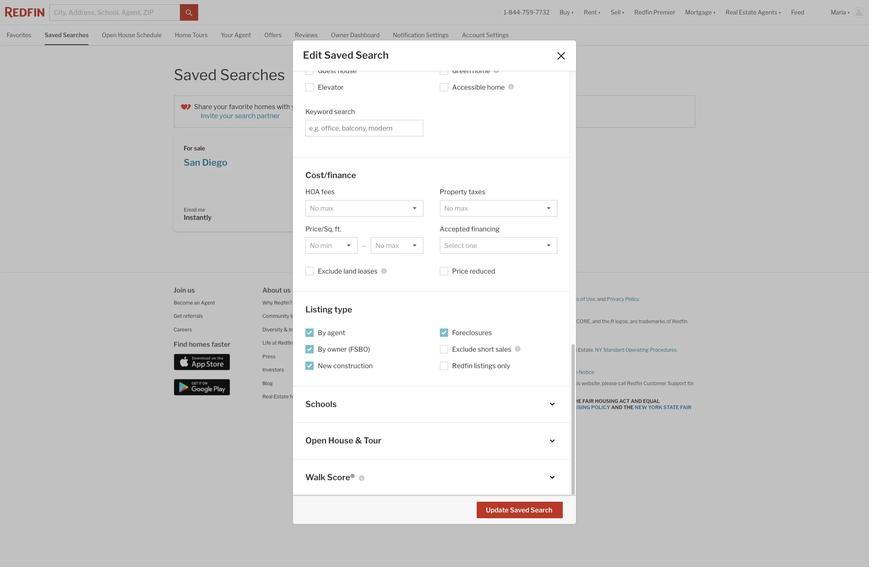 Task type: locate. For each thing, give the bounding box(es) containing it.
a
[[476, 381, 478, 387]]

accepted financing
[[440, 226, 500, 233]]

exclude left land
[[318, 268, 342, 276]]

using
[[462, 381, 475, 387]]

1 vertical spatial .
[[496, 387, 497, 393]]

1 horizontal spatial the
[[602, 318, 610, 325]]

house for schedule
[[118, 31, 135, 38]]

0 vertical spatial by
[[318, 329, 326, 337]]

in right pending
[[521, 325, 525, 331]]

1 horizontal spatial in
[[521, 325, 525, 331]]

0 vertical spatial in
[[521, 325, 525, 331]]

& right diversity
[[284, 327, 288, 333]]

redfin down is
[[452, 362, 473, 370]]

and right to in the bottom right of the page
[[531, 399, 542, 405]]

new
[[521, 347, 531, 353], [440, 358, 450, 364], [318, 362, 332, 370]]

canada
[[361, 423, 379, 429]]

notice
[[489, 411, 508, 417]]

in right business
[[516, 347, 520, 353]]

844- left a
[[461, 387, 472, 393]]

your agent
[[221, 31, 251, 38]]

1 horizontal spatial 7732
[[536, 9, 550, 16]]

1 settings from the left
[[426, 31, 449, 38]]

inclusion
[[289, 327, 309, 333]]

real down blog button
[[262, 394, 273, 400]]

homes up download the redfin app on the apple app store image
[[189, 341, 210, 349]]

1 horizontal spatial house
[[328, 436, 353, 446]]

house left tour
[[328, 436, 353, 446]]

exclude land leases
[[318, 268, 378, 276]]

home up accessible home on the top right
[[472, 67, 490, 75]]

life at redfin button
[[262, 340, 293, 346]]

list box for property taxes
[[440, 200, 557, 217]]

pending
[[501, 325, 519, 331]]

1 vertical spatial search
[[531, 507, 552, 515]]

schedule
[[136, 31, 162, 38]]

0 horizontal spatial of
[[580, 296, 585, 302]]

1 horizontal spatial and
[[611, 405, 622, 411]]

1 vertical spatial find
[[174, 341, 187, 349]]

0 vertical spatial of
[[580, 296, 585, 302]]

settings for notification settings
[[426, 31, 449, 38]]

1- up account settings link
[[504, 9, 509, 16]]

0 horizontal spatial real
[[262, 394, 273, 400]]

find for find us
[[351, 287, 365, 294]]

list box down financing
[[440, 238, 557, 254]]

0 vertical spatial open
[[102, 31, 117, 38]]

. right screen
[[496, 387, 497, 393]]

1 vertical spatial at
[[451, 387, 455, 393]]

open up walk
[[305, 436, 327, 446]]

are right you
[[454, 381, 461, 387]]

0 horizontal spatial home
[[175, 31, 191, 38]]

redfin's
[[530, 405, 553, 411]]

redfin inside 'redfin is committed to and abides by the fair housing act and equal opportunity act. read redfin's'
[[465, 399, 483, 405]]

email me instantly
[[184, 207, 212, 222]]

new
[[635, 405, 647, 411]]

1 vertical spatial open
[[305, 436, 327, 446]]

reader,
[[496, 381, 512, 387]]

0 horizontal spatial estate
[[274, 394, 289, 400]]

elevator
[[318, 83, 344, 91]]

0 vertical spatial home
[[175, 31, 191, 38]]

0 horizontal spatial searches
[[63, 31, 89, 38]]

favorites
[[7, 31, 31, 38]]

new for new construction
[[318, 362, 332, 370]]

favorites link
[[7, 25, 31, 44]]

new for new mexico real estate licenses
[[440, 358, 450, 364]]

for sale
[[184, 145, 205, 152]]

saved searches
[[45, 31, 89, 38], [174, 66, 285, 84]]

ny standard operating procedures link
[[595, 347, 677, 353]]

of left use
[[580, 296, 585, 302]]

home left tours
[[175, 31, 191, 38]]

redfin for is
[[465, 399, 483, 405]]

list box right —
[[371, 238, 423, 254]]

1 vertical spatial 7732
[[484, 387, 496, 393]]

settings
[[426, 31, 449, 38], [486, 31, 509, 38]]

redfin is licensed to do business in new york as redfin real estate. ny standard operating procedures
[[440, 347, 677, 353]]

by for by owner (fsbo)
[[318, 346, 326, 354]]

loans
[[392, 368, 406, 374]]

house left schedule
[[118, 31, 135, 38]]

help
[[440, 387, 450, 393]]

search for update saved search
[[531, 507, 552, 515]]

1 horizontal spatial home
[[377, 368, 391, 374]]

find down 'careers'
[[174, 341, 187, 349]]

real down 'licensed'
[[469, 358, 480, 364]]

get
[[174, 313, 182, 319]]

real left estate. at the bottom right
[[567, 347, 577, 353]]

2 horizontal spatial search
[[334, 108, 355, 116]]

& left tour
[[355, 436, 362, 446]]

redfin down "1-844-759-7732 ."
[[465, 399, 483, 405]]

become an agent
[[174, 300, 215, 306]]

the left r at the bottom of page
[[602, 318, 610, 325]]

orange county
[[358, 157, 423, 168]]

and left all
[[459, 318, 468, 325]]

1 us from the left
[[188, 287, 195, 294]]

0 vertical spatial searches
[[63, 31, 89, 38]]

read
[[515, 405, 529, 411]]

title forward
[[351, 381, 381, 387]]

list box down ft.
[[305, 238, 358, 254]]

redfin inside if you are using a screen reader, or having trouble reading this website, please call redfin customer support for help at
[[627, 381, 642, 387]]

open for open house schedule
[[102, 31, 117, 38]]

. right privacy
[[639, 296, 640, 302]]

0 vertical spatial home
[[472, 67, 490, 75]]

0 vertical spatial 844-
[[509, 9, 522, 16]]

for
[[687, 381, 694, 387]]

0 horizontal spatial or
[[495, 325, 500, 331]]

san diego
[[184, 157, 228, 168]]

0 horizontal spatial settings
[[426, 31, 449, 38]]

owner dashboard link
[[331, 25, 380, 44]]

or left pending
[[495, 325, 500, 331]]

home for green home
[[472, 67, 490, 75]]

estate left news
[[274, 394, 289, 400]]

2 horizontal spatial housing
[[595, 399, 618, 405]]

3 us from the left
[[366, 287, 374, 294]]

redfin left premier
[[634, 9, 652, 16]]

0 horizontal spatial find
[[174, 341, 187, 349]]

fair housing policy link
[[554, 405, 610, 411]]

are right logos,
[[630, 318, 637, 325]]

0 horizontal spatial about
[[262, 287, 282, 294]]

agent
[[327, 329, 345, 337]]

house inside "edit saved search" 'dialog'
[[328, 436, 353, 446]]

1 horizontal spatial new
[[440, 358, 450, 364]]

exclude down dre
[[452, 346, 476, 354]]

0 horizontal spatial exclude
[[318, 268, 342, 276]]

open inside "edit saved search" 'dialog'
[[305, 436, 327, 446]]

the right by
[[571, 399, 581, 405]]

1-
[[504, 9, 509, 16], [456, 387, 461, 393]]

1 horizontal spatial fair
[[582, 399, 594, 405]]

0 horizontal spatial 7732
[[484, 387, 496, 393]]

1 horizontal spatial are
[[630, 318, 637, 325]]

search down dashboard
[[355, 49, 389, 61]]

2 us from the left
[[283, 287, 291, 294]]

premier
[[654, 9, 675, 16]]

1 horizontal spatial .
[[639, 296, 640, 302]]

only
[[497, 362, 510, 370]]

blog
[[262, 381, 273, 387]]

get referrals
[[174, 313, 203, 319]]

blog button
[[262, 381, 273, 387]]

support
[[668, 381, 686, 387]]

0 horizontal spatial 844-
[[461, 387, 472, 393]]

of
[[580, 296, 585, 302], [666, 318, 671, 325]]

agent
[[234, 31, 251, 38], [201, 300, 215, 306]]

0 horizontal spatial new
[[318, 362, 332, 370]]

0 horizontal spatial 1-
[[456, 387, 461, 393]]

homes up partner
[[254, 103, 275, 111]]

1 vertical spatial in
[[516, 347, 520, 353]]

0 horizontal spatial us
[[188, 287, 195, 294]]

schools link
[[305, 399, 557, 411]]

download the redfin app on the apple app store image
[[174, 354, 230, 371]]

accepted
[[440, 226, 470, 233]]

0 vertical spatial estate
[[481, 358, 496, 364]]

investors button
[[262, 367, 284, 373]]

1 horizontal spatial housing
[[567, 405, 590, 411]]

0 horizontal spatial open
[[102, 31, 117, 38]]

0 horizontal spatial are
[[454, 381, 461, 387]]

by left agent
[[318, 329, 326, 337]]

construction
[[333, 362, 373, 370]]

at right help
[[451, 387, 455, 393]]

0 vertical spatial 759-
[[522, 9, 536, 16]]

and right policy
[[611, 405, 622, 411]]

short
[[478, 346, 494, 354]]

2 horizontal spatial real
[[567, 347, 577, 353]]

us for find us
[[366, 287, 374, 294]]

1- for 1-844-759-7732
[[504, 9, 509, 16]]

search right the keyword
[[334, 108, 355, 116]]

us down leases
[[366, 287, 374, 294]]

0 vertical spatial .
[[639, 296, 640, 302]]

agent right an
[[201, 300, 215, 306]]

new up trec:
[[440, 358, 450, 364]]

estate down do
[[481, 358, 496, 364]]

estate.
[[578, 347, 594, 353]]

0 vertical spatial are
[[630, 318, 637, 325]]

1- left using
[[456, 387, 461, 393]]

listings
[[474, 362, 496, 370]]

agent right your
[[234, 31, 251, 38]]

and
[[597, 296, 606, 302], [459, 318, 468, 325], [592, 318, 601, 325]]

0 horizontal spatial house
[[118, 31, 135, 38]]

0 vertical spatial &
[[284, 327, 288, 333]]

0 vertical spatial exclude
[[318, 268, 342, 276]]

housing
[[595, 399, 618, 405], [567, 405, 590, 411], [465, 411, 488, 417]]

brokerage
[[480, 369, 505, 376]]

protection
[[553, 369, 578, 376]]

home left loans
[[377, 368, 391, 374]]

by for by agent
[[318, 329, 326, 337]]

1 vertical spatial house
[[328, 436, 353, 446]]

1 horizontal spatial &
[[355, 436, 362, 446]]

us up redfin?
[[283, 287, 291, 294]]

open house & tour link
[[305, 436, 557, 447]]

news
[[290, 394, 303, 400]]

home right "accessible"
[[487, 83, 505, 91]]

1 vertical spatial by
[[318, 346, 326, 354]]

home
[[175, 31, 191, 38], [377, 368, 391, 374]]

redfin down diversity & inclusion
[[278, 340, 293, 346]]

844- up account settings link
[[509, 9, 522, 16]]

1 vertical spatial or
[[513, 381, 518, 387]]

0 horizontal spatial the
[[571, 399, 581, 405]]

City, Address, School, Agent, ZIP search field
[[49, 4, 180, 21]]

redfin right trademarks
[[672, 318, 688, 325]]

new down owner
[[318, 362, 332, 370]]

0 horizontal spatial &
[[284, 327, 288, 333]]

about up why
[[262, 287, 282, 294]]

0 vertical spatial find
[[351, 287, 365, 294]]

1 horizontal spatial us
[[283, 287, 291, 294]]

2 horizontal spatial fair
[[680, 405, 692, 411]]

partner
[[257, 112, 280, 120]]

variants,
[[494, 318, 514, 325]]

or inside redfin and all redfin variants, title forward, walk score, and the r logos, are trademarks of redfin corporation, registered or pending in the uspto.
[[495, 325, 500, 331]]

1 vertical spatial are
[[454, 381, 461, 387]]

7732 for 1-844-759-7732
[[536, 9, 550, 16]]

1 horizontal spatial searches
[[220, 66, 285, 84]]

listing type
[[305, 305, 352, 315]]

open
[[102, 31, 117, 38], [305, 436, 327, 446]]

0 horizontal spatial 759-
[[472, 387, 484, 393]]

policy
[[591, 405, 610, 411]]

redfin up california
[[440, 318, 458, 325]]

life
[[262, 340, 271, 346]]

844- for 1-844-759-7732
[[509, 9, 522, 16]]

1 vertical spatial agent
[[201, 300, 215, 306]]

0 horizontal spatial .
[[496, 387, 497, 393]]

759- for 1-844-759-7732 .
[[472, 387, 484, 393]]

0 horizontal spatial in
[[516, 347, 520, 353]]

new left york
[[521, 347, 531, 353]]

2 settings from the left
[[486, 31, 509, 38]]

1 horizontal spatial 1-
[[504, 9, 509, 16]]

account
[[462, 31, 485, 38]]

2 horizontal spatial us
[[366, 287, 374, 294]]

accessible
[[452, 83, 486, 91]]

1 horizontal spatial exclude
[[452, 346, 476, 354]]

1 vertical spatial real
[[469, 358, 480, 364]]

search inside button
[[531, 507, 552, 515]]

open down city, address, school, agent, zip search box
[[102, 31, 117, 38]]

0 horizontal spatial saved searches
[[45, 31, 89, 38]]

1 horizontal spatial the
[[623, 405, 634, 411]]

by left owner
[[318, 346, 326, 354]]

list box up ft.
[[305, 200, 423, 217]]

1 vertical spatial of
[[666, 318, 671, 325]]

business
[[494, 347, 515, 353]]

call
[[618, 381, 626, 387]]

or down services
[[513, 381, 518, 387]]

and right act
[[631, 399, 642, 405]]

2 by from the top
[[318, 346, 326, 354]]

1 vertical spatial 844-
[[461, 387, 472, 393]]

state
[[663, 405, 679, 411]]

owner dashboard
[[331, 31, 380, 38]]

redfin left is
[[440, 347, 455, 353]]

exclude short sales
[[452, 346, 511, 354]]

of right trademarks
[[666, 318, 671, 325]]

edit saved search dialog
[[293, 0, 576, 525]]

life at redfin
[[262, 340, 293, 346]]

1 horizontal spatial settings
[[486, 31, 509, 38]]

walk
[[305, 473, 325, 483]]

your agent link
[[221, 25, 251, 44]]

1 horizontal spatial 759-
[[522, 9, 536, 16]]

the left uspto.
[[526, 325, 533, 331]]

share your favorite homes with your search partner. invite your search partner
[[194, 103, 353, 120]]

terms
[[565, 296, 579, 302]]

new inside "edit saved search" 'dialog'
[[318, 362, 332, 370]]

us right 'join'
[[188, 287, 195, 294]]

1 horizontal spatial open
[[305, 436, 327, 446]]

search left partner.
[[307, 103, 327, 111]]

and right the 'score,'
[[592, 318, 601, 325]]

1 horizontal spatial of
[[666, 318, 671, 325]]

list box
[[305, 200, 423, 217], [440, 200, 557, 217], [305, 238, 358, 254], [371, 238, 423, 254], [440, 238, 557, 254]]

0 horizontal spatial and
[[531, 399, 542, 405]]

settings right account
[[486, 31, 509, 38]]

1 by from the top
[[318, 329, 326, 337]]

price/sq. ft.
[[305, 226, 341, 233]]

the left new
[[623, 405, 634, 411]]

fees
[[321, 188, 335, 196]]

find for find homes faster
[[174, 341, 187, 349]]

sales
[[496, 346, 511, 354]]

0 vertical spatial or
[[495, 325, 500, 331]]

1 horizontal spatial search
[[531, 507, 552, 515]]

0 vertical spatial house
[[118, 31, 135, 38]]

at right life
[[272, 340, 277, 346]]

0 horizontal spatial the
[[526, 325, 533, 331]]

about up using
[[465, 369, 479, 376]]

1 horizontal spatial find
[[351, 287, 365, 294]]

1 vertical spatial saved searches
[[174, 66, 285, 84]]

list box up financing
[[440, 200, 557, 217]]

settings up edit saved search 'element'
[[426, 31, 449, 38]]

search
[[355, 49, 389, 61], [531, 507, 552, 515]]

redfin right call
[[627, 381, 642, 387]]

new york state fair housing notice link
[[465, 405, 692, 417]]

1 vertical spatial exclude
[[452, 346, 476, 354]]

0 horizontal spatial fair
[[554, 405, 566, 411]]

san
[[184, 157, 200, 168]]

search right no
[[531, 507, 552, 515]]

0 vertical spatial real
[[567, 347, 577, 353]]

find down land
[[351, 287, 365, 294]]

property
[[440, 188, 467, 196]]

saved inside saved searches link
[[45, 31, 62, 38]]

1 vertical spatial home
[[377, 368, 391, 374]]

your up invite
[[214, 103, 227, 111]]

1 horizontal spatial saved searches
[[174, 66, 285, 84]]

redfin
[[440, 318, 458, 325], [475, 318, 493, 325], [465, 399, 483, 405]]

0 vertical spatial search
[[355, 49, 389, 61]]

search down favorite
[[235, 112, 255, 120]]

1 horizontal spatial homes
[[254, 103, 275, 111]]

0 vertical spatial 7732
[[536, 9, 550, 16]]

1 horizontal spatial or
[[513, 381, 518, 387]]

us for about us
[[283, 287, 291, 294]]

title
[[515, 318, 529, 325]]

list box for hoa fees
[[305, 200, 423, 217]]



Task type: describe. For each thing, give the bounding box(es) containing it.
notification settings link
[[393, 25, 449, 44]]

759- for 1-844-759-7732
[[522, 9, 536, 16]]

0 horizontal spatial search
[[235, 112, 255, 120]]

new york state fair housing notice
[[465, 405, 692, 417]]

redfin right all
[[475, 318, 493, 325]]

you
[[444, 381, 453, 387]]

policy
[[625, 296, 639, 302]]

or inside if you are using a screen reader, or having trouble reading this website, please call redfin customer support for help at
[[513, 381, 518, 387]]

housing inside new york state fair housing notice
[[465, 411, 488, 417]]

search for edit saved search
[[355, 49, 389, 61]]

the inside 'redfin is committed to and abides by the fair housing act and equal opportunity act. read redfin's'
[[571, 399, 581, 405]]

home inside home tours link
[[175, 31, 191, 38]]

tours
[[192, 31, 208, 38]]

,
[[595, 296, 596, 302]]

redfin inside redfin and all redfin variants, title forward, walk score, and the r logos, are trademarks of redfin corporation, registered or pending in the uspto.
[[672, 318, 688, 325]]

become
[[174, 300, 193, 306]]

standard
[[603, 347, 624, 353]]

feed
[[791, 9, 804, 16]]

open for open house & tour
[[305, 436, 327, 446]]

score,
[[573, 318, 591, 325]]

home for accessible home
[[487, 83, 505, 91]]

your right the with
[[291, 103, 305, 111]]

invite
[[201, 112, 218, 120]]

ft.
[[335, 226, 341, 233]]

1 horizontal spatial agent
[[234, 31, 251, 38]]

submit search image
[[186, 9, 192, 16]]

to
[[523, 399, 530, 405]]

trec:
[[440, 369, 454, 376]]

licenses
[[497, 358, 517, 364]]

notification
[[393, 31, 425, 38]]

title forward button
[[351, 381, 381, 387]]

2 vertical spatial real
[[262, 394, 273, 400]]

1 vertical spatial estate
[[274, 394, 289, 400]]

0 horizontal spatial agent
[[201, 300, 215, 306]]

list box for accepted financing
[[440, 238, 557, 254]]

schools
[[305, 400, 337, 410]]

diego
[[202, 157, 228, 168]]

press button
[[262, 354, 276, 360]]

in inside redfin and all redfin variants, title forward, walk score, and the r logos, are trademarks of redfin corporation, registered or pending in the uspto.
[[521, 325, 525, 331]]

are inside redfin and all redfin variants, title forward, walk score, and the r logos, are trademarks of redfin corporation, registered or pending in the uspto.
[[630, 318, 637, 325]]

fair inside 'redfin is committed to and abides by the fair housing act and equal opportunity act. read redfin's'
[[582, 399, 594, 405]]

consumer protection notice link
[[528, 369, 594, 376]]

price
[[452, 268, 468, 276]]

price/sq.
[[305, 226, 333, 233]]

by agent
[[318, 329, 345, 337]]

download the redfin app from the google play store image
[[174, 379, 230, 396]]

saved inside update saved search button
[[510, 507, 529, 515]]

referrals
[[183, 313, 203, 319]]

california
[[440, 336, 462, 342]]

fair inside new york state fair housing notice
[[680, 405, 692, 411]]

0 vertical spatial about
[[262, 287, 282, 294]]

new construction
[[318, 362, 373, 370]]

bay equity home loans
[[351, 368, 406, 374]]

update saved search button
[[477, 502, 563, 519]]

redfin right as
[[550, 347, 566, 353]]

partner.
[[329, 103, 353, 111]]

screen
[[480, 381, 495, 387]]

invite your search partner link
[[201, 112, 280, 120]]

redfin inside button
[[634, 9, 652, 16]]

1 horizontal spatial search
[[307, 103, 327, 111]]

house
[[338, 67, 357, 75]]

cost/finance
[[305, 170, 356, 180]]

york
[[648, 405, 662, 411]]

accessible home
[[452, 83, 505, 91]]

logos,
[[615, 318, 629, 325]]

exclude for exclude land leases
[[318, 268, 342, 276]]

price reduced
[[452, 268, 495, 276]]

trouble
[[536, 381, 552, 387]]

score®
[[327, 473, 355, 483]]

homes inside share your favorite homes with your search partner. invite your search partner
[[254, 103, 275, 111]]

home tours link
[[175, 25, 208, 44]]

open house schedule
[[102, 31, 162, 38]]

share
[[194, 103, 212, 111]]

owner
[[327, 346, 347, 354]]

housing inside 'redfin is committed to and abides by the fair housing act and equal opportunity act. read redfin's'
[[595, 399, 618, 405]]

edit saved search element
[[303, 49, 546, 61]]

of inside redfin and all redfin variants, title forward, walk score, and the r logos, are trademarks of redfin corporation, registered or pending in the uspto.
[[666, 318, 671, 325]]

dre
[[463, 336, 473, 342]]

0 vertical spatial at
[[272, 340, 277, 346]]

1- for 1-844-759-7732 .
[[456, 387, 461, 393]]

your right invite
[[219, 112, 233, 120]]

title
[[351, 381, 361, 387]]

offers link
[[264, 25, 282, 44]]

procedures
[[650, 347, 677, 353]]

& inside 'open house & tour' link
[[355, 436, 362, 446]]

redfin?
[[274, 300, 292, 306]]

search inside 'dialog'
[[334, 108, 355, 116]]

land
[[344, 268, 357, 276]]

offers
[[264, 31, 282, 38]]

0 vertical spatial saved searches
[[45, 31, 89, 38]]

county
[[391, 157, 423, 168]]

bay equity home loans button
[[351, 368, 406, 374]]

us for join us
[[188, 287, 195, 294]]

is
[[484, 399, 489, 405]]

1 horizontal spatial about
[[465, 369, 479, 376]]

1 horizontal spatial real
[[469, 358, 480, 364]]

registered
[[470, 325, 494, 331]]

notification settings
[[393, 31, 449, 38]]

listing
[[305, 305, 333, 315]]

me
[[198, 207, 205, 213]]

community
[[262, 313, 289, 319]]

real estate news button
[[262, 394, 303, 400]]

at inside if you are using a screen reader, or having trouble reading this website, please call redfin customer support for help at
[[451, 387, 455, 393]]

careers button
[[174, 327, 192, 333]]

and right ,
[[597, 296, 606, 302]]

no
[[520, 507, 529, 515]]

house for &
[[328, 436, 353, 446]]

settings for account settings
[[486, 31, 509, 38]]

leases
[[358, 268, 378, 276]]

2 horizontal spatial and
[[631, 399, 642, 405]]

7732 for 1-844-759-7732 .
[[484, 387, 496, 393]]

careers
[[174, 327, 192, 333]]

york
[[532, 347, 543, 353]]

walk score®
[[305, 473, 355, 483]]

account settings link
[[462, 25, 509, 44]]

exclude for exclude short sales
[[452, 346, 476, 354]]

no results button
[[510, 503, 562, 520]]

to
[[481, 347, 486, 353]]

corporation,
[[440, 325, 469, 331]]

diversity & inclusion
[[262, 327, 309, 333]]

do
[[487, 347, 493, 353]]

hoa fees
[[305, 188, 335, 196]]

by
[[563, 399, 570, 405]]

ny
[[595, 347, 602, 353]]

redfin for and
[[440, 318, 458, 325]]

why
[[262, 300, 273, 306]]

1 vertical spatial homes
[[189, 341, 210, 349]]

844- for 1-844-759-7732 .
[[461, 387, 472, 393]]

2 horizontal spatial new
[[521, 347, 531, 353]]

e.g. office, balcony, modern text field
[[309, 124, 419, 132]]

impact
[[290, 313, 307, 319]]

1 vertical spatial searches
[[220, 66, 285, 84]]

are inside if you are using a screen reader, or having trouble reading this website, please call redfin customer support for help at
[[454, 381, 461, 387]]

info about brokerage services link
[[455, 369, 526, 376]]

find homes faster
[[174, 341, 230, 349]]

use
[[586, 296, 595, 302]]

redfin inside "edit saved search" 'dialog'
[[452, 362, 473, 370]]

reading
[[553, 381, 571, 387]]

green home
[[452, 67, 490, 75]]



Task type: vqa. For each thing, say whether or not it's contained in the screenshot.
Filters
no



